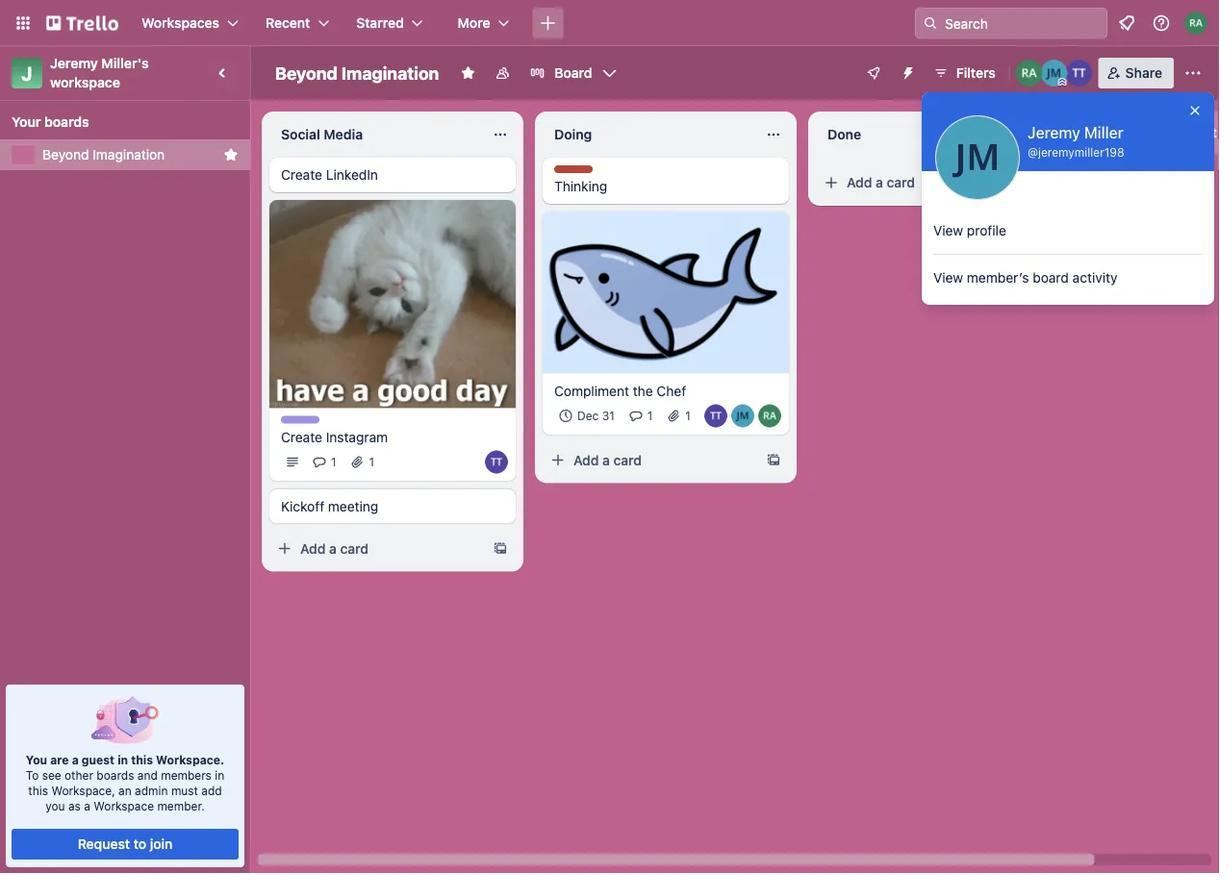 Task type: vqa. For each thing, say whether or not it's contained in the screenshot.
Cover
no



Task type: locate. For each thing, give the bounding box(es) containing it.
Doing text field
[[543, 119, 754, 150]]

0 vertical spatial view
[[933, 223, 963, 239]]

add a card button down kickoff meeting link
[[269, 534, 485, 564]]

activity
[[1073, 270, 1118, 286]]

card down meeting
[[340, 541, 369, 557]]

are
[[50, 754, 69, 767]]

1 horizontal spatial terry turtle (terryturtle) image
[[1066, 60, 1093, 87]]

in right guest on the left
[[118, 754, 128, 767]]

1 horizontal spatial create from template… image
[[1039, 175, 1055, 191]]

add another list button
[[1082, 112, 1219, 154]]

beyond inside board name text field
[[275, 63, 337, 83]]

2 vertical spatial add a card
[[300, 541, 369, 557]]

jeremy
[[50, 55, 98, 71], [1028, 124, 1081, 142]]

more button
[[446, 8, 521, 38]]

0 vertical spatial card
[[887, 175, 915, 191]]

Search field
[[938, 9, 1107, 38]]

add
[[1116, 125, 1142, 141], [847, 175, 872, 191], [574, 453, 599, 468], [300, 541, 326, 557]]

0 vertical spatial jeremy
[[50, 55, 98, 71]]

1 vertical spatial in
[[215, 769, 224, 782]]

0 horizontal spatial card
[[340, 541, 369, 557]]

automation image
[[893, 58, 920, 85]]

create down social
[[281, 167, 322, 183]]

compliment the chef
[[554, 383, 686, 399]]

open information menu image
[[1152, 13, 1171, 33]]

this down to
[[28, 784, 48, 798]]

2 view from the top
[[933, 270, 963, 286]]

add for doing
[[574, 453, 599, 468]]

1 vertical spatial beyond imagination
[[42, 147, 165, 163]]

2 horizontal spatial card
[[887, 175, 915, 191]]

create
[[281, 167, 322, 183], [281, 429, 322, 445]]

0 horizontal spatial create from template… image
[[766, 453, 781, 468]]

dec
[[577, 410, 599, 423]]

recent
[[266, 15, 310, 31]]

add another list
[[1116, 125, 1217, 141]]

create linkedin link
[[281, 166, 504, 185]]

beyond imagination link
[[42, 145, 216, 165]]

search image
[[923, 15, 938, 31]]

add a card for doing
[[574, 453, 642, 468]]

create linkedin
[[281, 167, 378, 183]]

0 horizontal spatial jeremy
[[50, 55, 98, 71]]

0 vertical spatial add a card button
[[816, 167, 1032, 198]]

a down kickoff meeting
[[329, 541, 337, 557]]

1 vertical spatial jeremy
[[1028, 124, 1081, 142]]

social media
[[281, 127, 363, 142]]

workspaces button
[[130, 8, 250, 38]]

workspace,
[[51, 784, 115, 798]]

card
[[887, 175, 915, 191], [614, 453, 642, 468], [340, 541, 369, 557]]

Social Media text field
[[269, 119, 481, 150]]

2 horizontal spatial add a card
[[847, 175, 915, 191]]

Done text field
[[816, 119, 1028, 150]]

create from template… image
[[1039, 175, 1055, 191], [766, 453, 781, 468]]

add a card down done at top
[[847, 175, 915, 191]]

view left profile on the right of page
[[933, 223, 963, 239]]

1 down instagram on the left
[[369, 456, 374, 469]]

a
[[876, 175, 883, 191], [603, 453, 610, 468], [329, 541, 337, 557], [72, 754, 79, 767], [84, 800, 90, 813]]

0 vertical spatial imagination
[[341, 63, 439, 83]]

jeremy miller (jeremymiller198) image down compliment the chef link
[[731, 405, 754, 428]]

0 horizontal spatial beyond imagination
[[42, 147, 165, 163]]

1 vertical spatial boards
[[97, 769, 134, 782]]

1 horizontal spatial card
[[614, 453, 642, 468]]

1 vertical spatial create from template… image
[[766, 453, 781, 468]]

jeremy up the workspace
[[50, 55, 98, 71]]

view profile
[[933, 223, 1006, 239]]

1 vertical spatial create
[[281, 429, 322, 445]]

terry turtle (terryturtle) image down compliment the chef link
[[704, 405, 728, 428]]

0 vertical spatial create
[[281, 167, 322, 183]]

thinking
[[554, 179, 608, 194]]

beyond imagination down starred
[[275, 63, 439, 83]]

add a card button for done
[[816, 167, 1032, 198]]

0 vertical spatial in
[[118, 754, 128, 767]]

0 vertical spatial ruby anderson (rubyanderson7) image
[[1016, 60, 1043, 87]]

your boards
[[12, 114, 89, 130]]

miller's
[[101, 55, 149, 71]]

1 vertical spatial add a card
[[574, 453, 642, 468]]

ruby anderson (rubyanderson7) image
[[1016, 60, 1043, 87], [758, 405, 781, 428]]

media
[[324, 127, 363, 142]]

1 vertical spatial beyond
[[42, 147, 89, 163]]

1 vertical spatial imagination
[[93, 147, 165, 163]]

an
[[118, 784, 132, 798]]

add a card down kickoff meeting
[[300, 541, 369, 557]]

jeremy for miller's
[[50, 55, 98, 71]]

0 vertical spatial boards
[[44, 114, 89, 130]]

1 horizontal spatial ruby anderson (rubyanderson7) image
[[1016, 60, 1043, 87]]

add down "kickoff"
[[300, 541, 326, 557]]

1 view from the top
[[933, 223, 963, 239]]

add down done at top
[[847, 175, 872, 191]]

1 vertical spatial card
[[614, 453, 642, 468]]

add a card button down 31
[[543, 445, 758, 476]]

2 create from the top
[[281, 429, 322, 445]]

jeremy miller's workspace
[[50, 55, 152, 90]]

dec 31
[[577, 410, 615, 423]]

1 horizontal spatial jeremy miller (jeremymiller198) image
[[935, 115, 1020, 200]]

add left another
[[1116, 125, 1142, 141]]

card down done text field
[[887, 175, 915, 191]]

boards
[[44, 114, 89, 130], [97, 769, 134, 782]]

0 vertical spatial terry turtle (terryturtle) image
[[1066, 60, 1093, 87]]

1 horizontal spatial this
[[131, 754, 153, 767]]

1 vertical spatial this
[[28, 784, 48, 798]]

add a card for social media
[[300, 541, 369, 557]]

this member is an admin of this board. image
[[1058, 78, 1067, 87]]

1 horizontal spatial beyond
[[275, 63, 337, 83]]

jeremy miller (jeremymiller198) image
[[935, 115, 1020, 200], [731, 405, 754, 428]]

add down the dec 31 option
[[574, 453, 599, 468]]

jeremy inside jeremy miller's workspace
[[50, 55, 98, 71]]

more
[[458, 15, 490, 31]]

1 horizontal spatial add a card
[[574, 453, 642, 468]]

card down 31
[[614, 453, 642, 468]]

0 vertical spatial this
[[131, 754, 153, 767]]

this
[[131, 754, 153, 767], [28, 784, 48, 798]]

add a card button down done text field
[[816, 167, 1032, 198]]

0 vertical spatial beyond imagination
[[275, 63, 439, 83]]

beyond
[[275, 63, 337, 83], [42, 147, 89, 163]]

a right are
[[72, 754, 79, 767]]

a down 31
[[603, 453, 610, 468]]

create for create linkedin
[[281, 167, 322, 183]]

thinking link
[[554, 177, 778, 196]]

add a card button
[[816, 167, 1032, 198], [543, 445, 758, 476], [269, 534, 485, 564]]

the
[[633, 383, 653, 399]]

to
[[133, 837, 146, 853]]

add inside button
[[1116, 125, 1142, 141]]

2 vertical spatial add a card button
[[269, 534, 485, 564]]

guest
[[82, 754, 115, 767]]

card for doing
[[614, 453, 642, 468]]

imagination down your boards with 1 items element
[[93, 147, 165, 163]]

in
[[118, 754, 128, 767], [215, 769, 224, 782]]

primary element
[[0, 0, 1219, 46]]

a for social media
[[329, 541, 337, 557]]

imagination down starred dropdown button
[[341, 63, 439, 83]]

card for done
[[887, 175, 915, 191]]

in up add
[[215, 769, 224, 782]]

beyond imagination inside board name text field
[[275, 63, 439, 83]]

view for view profile
[[933, 223, 963, 239]]

terry turtle (terryturtle) image
[[1066, 60, 1093, 87], [704, 405, 728, 428]]

this up and
[[131, 754, 153, 767]]

0 vertical spatial beyond
[[275, 63, 337, 83]]

1
[[647, 410, 653, 423], [685, 410, 691, 423], [331, 456, 336, 469], [369, 456, 374, 469]]

1 down the "chef"
[[685, 410, 691, 423]]

1 horizontal spatial imagination
[[341, 63, 439, 83]]

1 vertical spatial ruby anderson (rubyanderson7) image
[[758, 405, 781, 428]]

0 horizontal spatial add a card button
[[269, 534, 485, 564]]

@
[[1028, 145, 1038, 159]]

create down color: purple, title: none image
[[281, 429, 322, 445]]

1 horizontal spatial boards
[[97, 769, 134, 782]]

2 vertical spatial card
[[340, 541, 369, 557]]

1 vertical spatial add a card button
[[543, 445, 758, 476]]

and
[[137, 769, 158, 782]]

create instagram link
[[281, 428, 504, 447]]

add for social media
[[300, 541, 326, 557]]

star or unstar board image
[[460, 65, 476, 81]]

jeremy inside jeremy miller @ jeremymiller198
[[1028, 124, 1081, 142]]

join
[[150, 837, 173, 853]]

beyond imagination down your boards with 1 items element
[[42, 147, 165, 163]]

1 vertical spatial terry turtle (terryturtle) image
[[704, 405, 728, 428]]

you are a guest in this workspace. to see other boards and members in this workspace, an admin must add you as a workspace member.
[[26, 754, 224, 813]]

beyond imagination
[[275, 63, 439, 83], [42, 147, 165, 163]]

0 vertical spatial jeremy miller (jeremymiller198) image
[[935, 115, 1020, 200]]

add
[[201, 784, 222, 798]]

0 vertical spatial create from template… image
[[1039, 175, 1055, 191]]

color: bold red, title: "thoughts" element
[[554, 166, 607, 180]]

1 vertical spatial view
[[933, 270, 963, 286]]

filters button
[[927, 58, 1001, 89]]

workspace navigation collapse icon image
[[210, 60, 237, 87]]

1 horizontal spatial jeremy
[[1028, 124, 1081, 142]]

1 horizontal spatial beyond imagination
[[275, 63, 439, 83]]

chef
[[657, 383, 686, 399]]

2 horizontal spatial add a card button
[[816, 167, 1032, 198]]

show menu image
[[1184, 64, 1203, 83]]

request to join
[[78, 837, 173, 853]]

must
[[171, 784, 198, 798]]

1 vertical spatial jeremy miller (jeremymiller198) image
[[731, 405, 754, 428]]

0 horizontal spatial add a card
[[300, 541, 369, 557]]

boards up an
[[97, 769, 134, 782]]

view
[[933, 223, 963, 239], [933, 270, 963, 286]]

0 horizontal spatial this
[[28, 784, 48, 798]]

beyond down recent dropdown button at the left top of page
[[275, 63, 337, 83]]

create from template… image for doing
[[766, 453, 781, 468]]

members
[[161, 769, 212, 782]]

meeting
[[328, 498, 378, 514]]

terry turtle (terryturtle) image left share button
[[1066, 60, 1093, 87]]

terry turtle (terryturtle) image
[[485, 451, 508, 474]]

ruby anderson (rubyanderson7) image
[[1185, 12, 1208, 35]]

jeremy up @
[[1028, 124, 1081, 142]]

add a card
[[847, 175, 915, 191], [574, 453, 642, 468], [300, 541, 369, 557]]

create instagram
[[281, 429, 388, 445]]

boards right your
[[44, 114, 89, 130]]

0 vertical spatial add a card
[[847, 175, 915, 191]]

0 horizontal spatial ruby anderson (rubyanderson7) image
[[758, 405, 781, 428]]

you
[[26, 754, 47, 767]]

view left member's
[[933, 270, 963, 286]]

1 horizontal spatial add a card button
[[543, 445, 758, 476]]

a down done text field
[[876, 175, 883, 191]]

1 create from the top
[[281, 167, 322, 183]]

0 horizontal spatial boards
[[44, 114, 89, 130]]

share
[[1126, 65, 1163, 81]]

starred
[[356, 15, 404, 31]]

0 horizontal spatial jeremy miller (jeremymiller198) image
[[731, 405, 754, 428]]

jeremy miller (jeremymiller198) image left @
[[935, 115, 1020, 200]]

add a card down 31
[[574, 453, 642, 468]]

beyond down 'your boards'
[[42, 147, 89, 163]]

done
[[828, 127, 861, 142]]



Task type: describe. For each thing, give the bounding box(es) containing it.
0 horizontal spatial in
[[118, 754, 128, 767]]

a for done
[[876, 175, 883, 191]]

other
[[64, 769, 93, 782]]

workspace
[[50, 75, 120, 90]]

as
[[68, 800, 81, 813]]

Board name text field
[[266, 58, 449, 89]]

1 horizontal spatial in
[[215, 769, 224, 782]]

board
[[555, 65, 592, 81]]

create from template… image
[[493, 541, 508, 557]]

create for create instagram
[[281, 429, 322, 445]]

imagination inside board name text field
[[341, 63, 439, 83]]

board button
[[522, 58, 625, 89]]

your
[[12, 114, 41, 130]]

another
[[1145, 125, 1195, 141]]

j
[[21, 62, 32, 84]]

create from template… image for done
[[1039, 175, 1055, 191]]

share button
[[1099, 58, 1174, 89]]

doing
[[554, 127, 592, 142]]

add for done
[[847, 175, 872, 191]]

back to home image
[[46, 8, 118, 38]]

Dec 31 checkbox
[[554, 405, 620, 428]]

close image
[[1188, 103, 1203, 118]]

see
[[42, 769, 61, 782]]

0 horizontal spatial terry turtle (terryturtle) image
[[704, 405, 728, 428]]

boards inside you are a guest in this workspace. to see other boards and members in this workspace, an admin must add you as a workspace member.
[[97, 769, 134, 782]]

member.
[[157, 800, 205, 813]]

add a card button for doing
[[543, 445, 758, 476]]

1 down "the"
[[647, 410, 653, 423]]

card for social media
[[340, 541, 369, 557]]

compliment
[[554, 383, 629, 399]]

color: purple, title: none image
[[281, 416, 319, 424]]

1 down create instagram
[[331, 456, 336, 469]]

miller
[[1084, 124, 1124, 142]]

view for view member's board activity
[[933, 270, 963, 286]]

starred button
[[345, 8, 435, 38]]

workspace
[[94, 800, 154, 813]]

31
[[602, 410, 615, 423]]

thoughts thinking
[[554, 166, 608, 194]]

member's
[[967, 270, 1029, 286]]

profile
[[967, 223, 1006, 239]]

kickoff meeting
[[281, 498, 378, 514]]

0 horizontal spatial beyond
[[42, 147, 89, 163]]

view member's board activity
[[933, 270, 1118, 286]]

request to join button
[[12, 830, 238, 860]]

kickoff
[[281, 498, 324, 514]]

your boards with 1 items element
[[12, 111, 229, 134]]

you
[[45, 800, 65, 813]]

workspaces
[[141, 15, 219, 31]]

kickoff meeting link
[[281, 497, 504, 516]]

workspace.
[[156, 754, 224, 767]]

create board or workspace image
[[538, 13, 558, 33]]

jeremy miller (jeremymiller198) image
[[1041, 60, 1068, 87]]

workspace visible image
[[495, 65, 510, 81]]

jeremy for miller
[[1028, 124, 1081, 142]]

filters
[[956, 65, 996, 81]]

list
[[1198, 125, 1217, 141]]

request
[[78, 837, 130, 853]]

social
[[281, 127, 320, 142]]

instagram
[[326, 429, 388, 445]]

jeremy miller @ jeremymiller198
[[1028, 124, 1125, 159]]

board
[[1033, 270, 1069, 286]]

admin
[[135, 784, 168, 798]]

recent button
[[254, 8, 341, 38]]

jeremymiller198
[[1038, 145, 1125, 159]]

thoughts
[[554, 166, 607, 180]]

compliment the chef link
[[554, 382, 778, 401]]

0 horizontal spatial imagination
[[93, 147, 165, 163]]

0 notifications image
[[1115, 12, 1138, 35]]

power ups image
[[866, 65, 881, 81]]

to
[[26, 769, 39, 782]]

linkedin
[[326, 167, 378, 183]]

starred icon image
[[223, 147, 239, 163]]

add a card button for social media
[[269, 534, 485, 564]]

add a card for done
[[847, 175, 915, 191]]

a for doing
[[603, 453, 610, 468]]

a right as
[[84, 800, 90, 813]]



